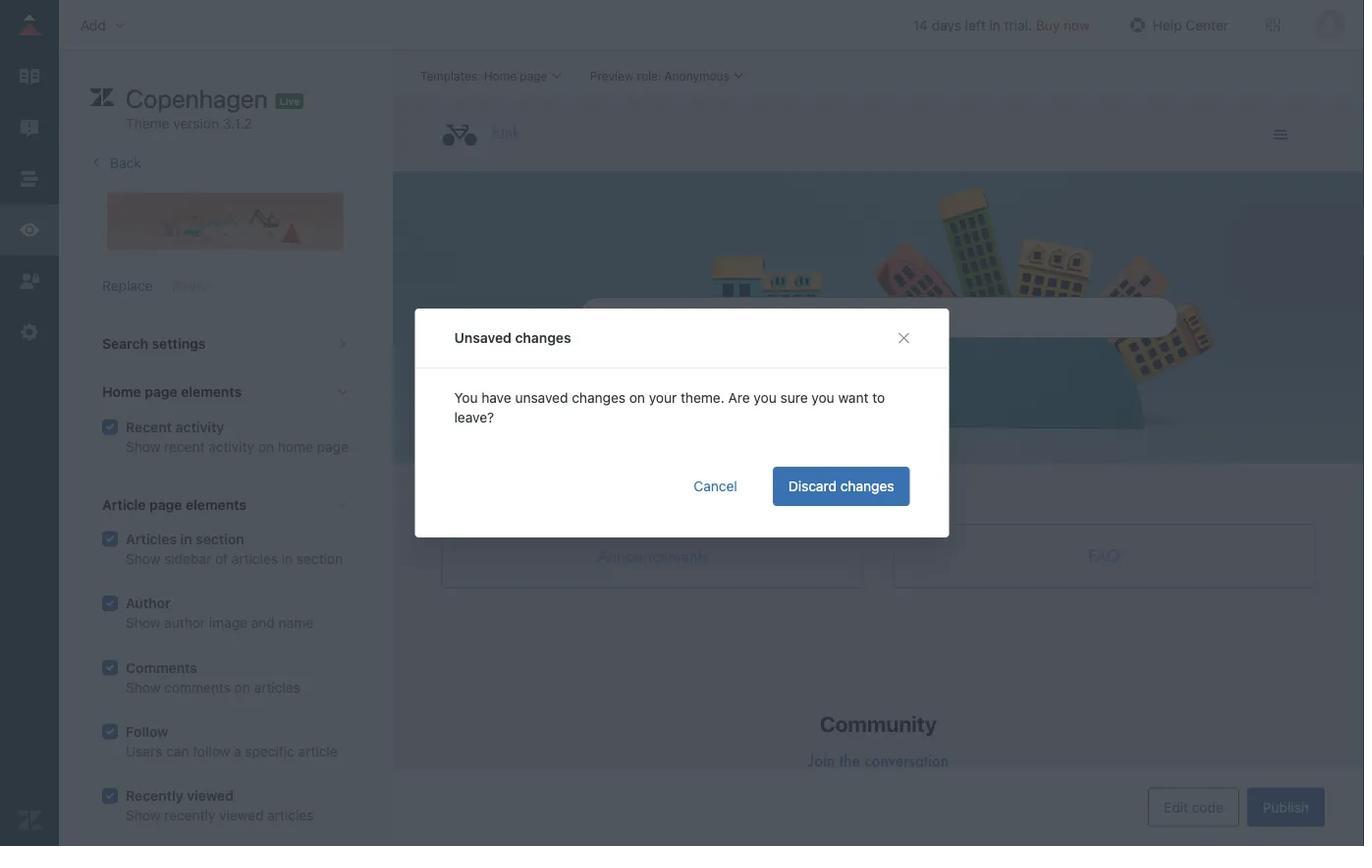 Task type: vqa. For each thing, say whether or not it's contained in the screenshot.
bottommost sample
no



Task type: locate. For each thing, give the bounding box(es) containing it.
section up name
[[297, 551, 343, 567]]

show down the recently
[[126, 808, 161, 824]]

0 vertical spatial activity
[[176, 419, 224, 435]]

on left home
[[258, 439, 274, 455]]

2 vertical spatial articles
[[267, 808, 314, 824]]

articles up specific in the left of the page
[[254, 679, 301, 695]]

back link
[[90, 155, 141, 171]]

author show author image and name
[[126, 595, 314, 631]]

elements inside dropdown button
[[181, 384, 242, 400]]

1 vertical spatial elements
[[186, 497, 247, 513]]

discard
[[789, 478, 837, 494]]

0 vertical spatial elements
[[181, 384, 242, 400]]

1 horizontal spatial on
[[258, 439, 274, 455]]

are
[[729, 390, 750, 406]]

elements up articles in section show sidebar of articles in section
[[186, 497, 247, 513]]

user permissions image
[[17, 268, 42, 294]]

unsaved changes dialog
[[415, 309, 950, 538]]

live
[[280, 95, 300, 106]]

0 vertical spatial articles
[[232, 551, 278, 567]]

theme.
[[681, 390, 725, 406]]

2 vertical spatial page
[[149, 497, 182, 513]]

replace button
[[102, 277, 153, 296]]

now
[[1064, 17, 1091, 33]]

unsaved
[[454, 330, 512, 346]]

discard changes
[[789, 478, 895, 494]]

you
[[454, 390, 478, 406]]

0 horizontal spatial changes
[[515, 330, 572, 346]]

elements for article page elements
[[186, 497, 247, 513]]

on inside the comments show comments on articles
[[235, 679, 250, 695]]

days
[[932, 17, 962, 33]]

articles
[[232, 551, 278, 567], [254, 679, 301, 695], [267, 808, 314, 824]]

changes inside button
[[841, 478, 895, 494]]

activity right recent
[[209, 439, 255, 455]]

page up the recent
[[145, 384, 178, 400]]

recently viewed show recently viewed articles
[[126, 788, 314, 824]]

arrange content image
[[17, 166, 42, 192]]

viewed up recently
[[187, 788, 234, 804]]

you
[[754, 390, 777, 406], [812, 390, 835, 406]]

1 horizontal spatial you
[[812, 390, 835, 406]]

page up articles
[[149, 497, 182, 513]]

home
[[102, 384, 141, 400]]

4 show from the top
[[126, 679, 161, 695]]

center
[[1186, 17, 1229, 33]]

viewed
[[187, 788, 234, 804], [219, 808, 264, 824]]

page
[[145, 384, 178, 400], [317, 439, 349, 455], [149, 497, 182, 513]]

viewed right recently
[[219, 808, 264, 824]]

1 vertical spatial section
[[297, 551, 343, 567]]

14
[[914, 17, 929, 33]]

elements inside dropdown button
[[186, 497, 247, 513]]

community_image image
[[107, 189, 344, 250]]

you right sure
[[812, 390, 835, 406]]

elements
[[181, 384, 242, 400], [186, 497, 247, 513]]

theme
[[126, 115, 170, 132]]

elements up recent activity show recent activity on home page on the left of the page
[[181, 384, 242, 400]]

cancel
[[694, 478, 738, 494]]

page for article page elements
[[149, 497, 182, 513]]

changes for unsaved changes
[[515, 330, 572, 346]]

articles in section show sidebar of articles in section
[[126, 531, 343, 567]]

theme type image
[[90, 83, 114, 114]]

1 vertical spatial on
[[258, 439, 274, 455]]

show down comments
[[126, 679, 161, 695]]

on
[[630, 390, 646, 406], [258, 439, 274, 455], [235, 679, 250, 695]]

you right are
[[754, 390, 777, 406]]

show
[[126, 439, 161, 455], [126, 551, 161, 567], [126, 615, 161, 631], [126, 679, 161, 695], [126, 808, 161, 824]]

article
[[298, 743, 338, 760]]

help center button
[[1120, 10, 1235, 40]]

articles inside articles in section show sidebar of articles in section
[[232, 551, 278, 567]]

0 horizontal spatial in
[[180, 531, 192, 547]]

cancel button
[[678, 467, 753, 506]]

edit code
[[1165, 799, 1224, 815]]

on right comments
[[235, 679, 250, 695]]

can
[[166, 743, 189, 760]]

articles right 'of'
[[232, 551, 278, 567]]

help center
[[1153, 17, 1229, 33]]

2 vertical spatial changes
[[841, 478, 895, 494]]

2 horizontal spatial on
[[630, 390, 646, 406]]

0 vertical spatial on
[[630, 390, 646, 406]]

show down the recent
[[126, 439, 161, 455]]

2 vertical spatial on
[[235, 679, 250, 695]]

1 vertical spatial page
[[317, 439, 349, 455]]

0 vertical spatial changes
[[515, 330, 572, 346]]

2 vertical spatial in
[[282, 551, 293, 567]]

in
[[990, 17, 1001, 33], [180, 531, 192, 547], [282, 551, 293, 567]]

in right left at the top of the page
[[990, 17, 1001, 33]]

0 vertical spatial section
[[196, 531, 244, 547]]

changes up unsaved
[[515, 330, 572, 346]]

2 horizontal spatial changes
[[841, 478, 895, 494]]

recent
[[126, 419, 172, 435]]

articles inside "recently viewed show recently viewed articles"
[[267, 808, 314, 824]]

3 show from the top
[[126, 615, 161, 631]]

articles inside the comments show comments on articles
[[254, 679, 301, 695]]

section
[[196, 531, 244, 547], [297, 551, 343, 567]]

2 show from the top
[[126, 551, 161, 567]]

users
[[126, 743, 163, 760]]

name
[[279, 615, 314, 631]]

manage articles image
[[17, 64, 42, 89]]

trial.
[[1005, 17, 1033, 33]]

2 you from the left
[[812, 390, 835, 406]]

0 horizontal spatial on
[[235, 679, 250, 695]]

1 show from the top
[[126, 439, 161, 455]]

activity up recent
[[176, 419, 224, 435]]

articles down specific in the left of the page
[[267, 808, 314, 824]]

5 show from the top
[[126, 808, 161, 824]]

1 vertical spatial changes
[[572, 390, 626, 406]]

recent
[[164, 439, 205, 455]]

on left your
[[630, 390, 646, 406]]

follow
[[126, 724, 168, 740]]

show down articles
[[126, 551, 161, 567]]

1 horizontal spatial changes
[[572, 390, 626, 406]]

code
[[1193, 799, 1224, 815]]

page inside dropdown button
[[149, 497, 182, 513]]

changes
[[515, 330, 572, 346], [572, 390, 626, 406], [841, 478, 895, 494]]

page right home
[[317, 439, 349, 455]]

to
[[873, 390, 886, 406]]

articles
[[126, 531, 177, 547]]

0 horizontal spatial you
[[754, 390, 777, 406]]

1 vertical spatial articles
[[254, 679, 301, 695]]

0 vertical spatial page
[[145, 384, 178, 400]]

page inside dropdown button
[[145, 384, 178, 400]]

changes right unsaved
[[572, 390, 626, 406]]

section up 'of'
[[196, 531, 244, 547]]

version
[[173, 115, 219, 132]]

1 horizontal spatial in
[[282, 551, 293, 567]]

on inside you have unsaved changes on your theme. are you sure you want to leave?
[[630, 390, 646, 406]]

in up sidebar
[[180, 531, 192, 547]]

0 vertical spatial in
[[990, 17, 1001, 33]]

want
[[839, 390, 869, 406]]

discard changes button
[[773, 467, 910, 506]]

changes right discard
[[841, 478, 895, 494]]

article
[[102, 497, 146, 513]]

follow
[[193, 743, 230, 760]]

copenhagen
[[126, 83, 268, 113]]

publish button
[[1248, 788, 1326, 827]]

show down the author
[[126, 615, 161, 631]]

leave?
[[454, 409, 494, 425]]

author
[[126, 595, 171, 612]]

activity
[[176, 419, 224, 435], [209, 439, 255, 455]]

article page elements
[[102, 497, 247, 513]]

recently
[[164, 808, 216, 824]]

in up name
[[282, 551, 293, 567]]

1 vertical spatial activity
[[209, 439, 255, 455]]

sure
[[781, 390, 808, 406]]

sidebar
[[164, 551, 211, 567]]

edit code button
[[1149, 788, 1240, 827]]

your
[[649, 390, 677, 406]]



Task type: describe. For each thing, give the bounding box(es) containing it.
page for home page elements
[[145, 384, 178, 400]]

revert
[[172, 278, 214, 294]]

moderate content image
[[17, 115, 42, 141]]

edit
[[1165, 799, 1189, 815]]

zendesk products image
[[1267, 18, 1280, 32]]

follow users can follow a specific article
[[126, 724, 338, 760]]

buy
[[1037, 17, 1061, 33]]

replace
[[102, 278, 153, 294]]

author
[[164, 615, 205, 631]]

image
[[209, 615, 248, 631]]

0 vertical spatial viewed
[[187, 788, 234, 804]]

1 vertical spatial viewed
[[219, 808, 264, 824]]

unsaved
[[515, 390, 568, 406]]

14 days left in trial. buy now
[[914, 17, 1091, 33]]

show inside the comments show comments on articles
[[126, 679, 161, 695]]

close modal image
[[897, 330, 912, 346]]

home
[[278, 439, 313, 455]]

2 horizontal spatial in
[[990, 17, 1001, 33]]

recently
[[126, 788, 184, 804]]

back
[[110, 155, 141, 171]]

help
[[1153, 17, 1183, 33]]

comments show comments on articles
[[126, 660, 301, 695]]

home page elements button
[[90, 369, 361, 416]]

specific
[[245, 743, 295, 760]]

3.1.2
[[223, 115, 252, 132]]

unsaved changes
[[454, 330, 572, 346]]

you have unsaved changes on your theme. are you sure you want to leave?
[[454, 390, 886, 425]]

theme version 3.1.2
[[126, 115, 252, 132]]

show inside "recently viewed show recently viewed articles"
[[126, 808, 161, 824]]

have
[[482, 390, 512, 406]]

and
[[251, 615, 275, 631]]

revert button
[[172, 277, 214, 296]]

1 horizontal spatial section
[[297, 551, 343, 567]]

0 horizontal spatial section
[[196, 531, 244, 547]]

changes for discard changes
[[841, 478, 895, 494]]

show inside recent activity show recent activity on home page
[[126, 439, 161, 455]]

on inside recent activity show recent activity on home page
[[258, 439, 274, 455]]

recent activity show recent activity on home page
[[126, 419, 349, 455]]

customize design image
[[17, 217, 42, 243]]

comments
[[164, 679, 231, 695]]

show inside "author show author image and name"
[[126, 615, 161, 631]]

left
[[966, 17, 986, 33]]

home page elements
[[102, 384, 242, 400]]

1 you from the left
[[754, 390, 777, 406]]

page inside recent activity show recent activity on home page
[[317, 439, 349, 455]]

settings image
[[17, 319, 42, 345]]

publish
[[1264, 799, 1310, 815]]

show inside articles in section show sidebar of articles in section
[[126, 551, 161, 567]]

changes inside you have unsaved changes on your theme. are you sure you want to leave?
[[572, 390, 626, 406]]

1 vertical spatial in
[[180, 531, 192, 547]]

zendesk image
[[17, 808, 42, 833]]

elements for home page elements
[[181, 384, 242, 400]]

comments
[[126, 660, 198, 676]]

a
[[234, 743, 241, 760]]

article page elements button
[[90, 481, 361, 529]]

of
[[215, 551, 228, 567]]



